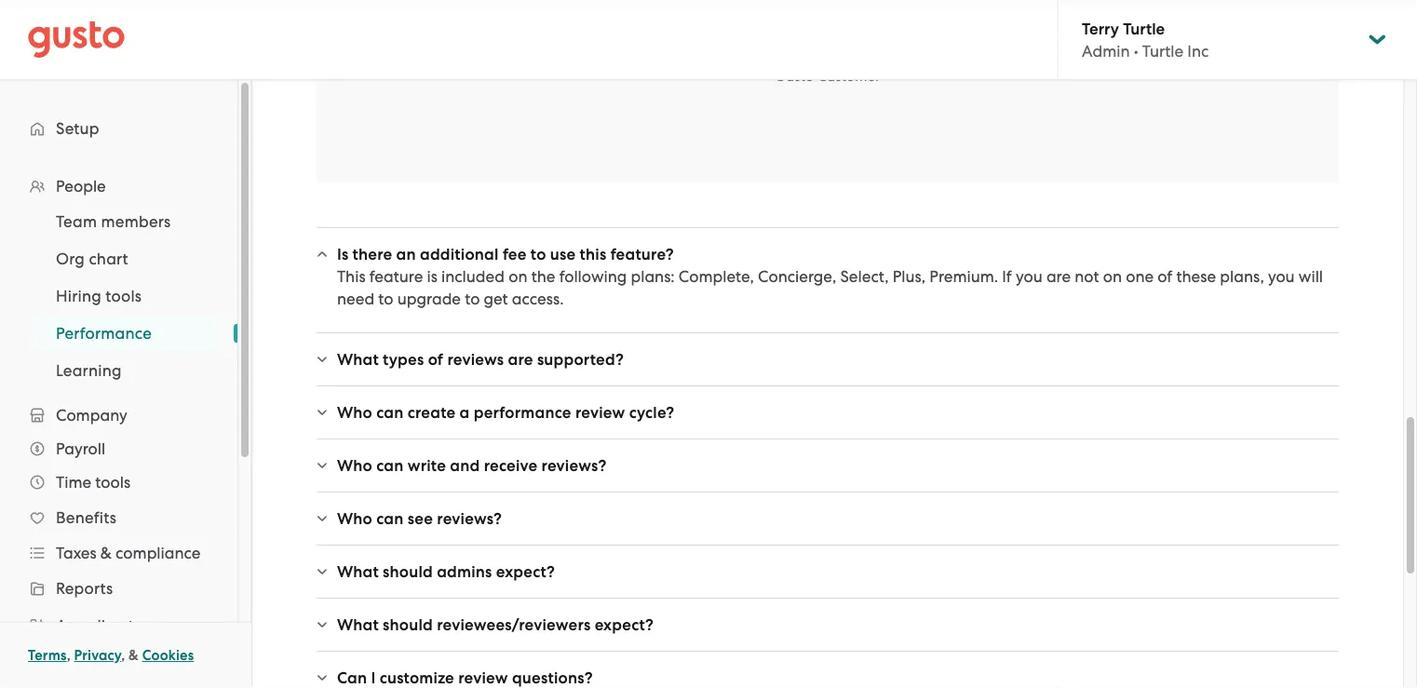 Task type: locate. For each thing, give the bounding box(es) containing it.
1 what from the top
[[337, 350, 379, 369]]

taxes & compliance button
[[19, 536, 219, 570]]

hiring tools
[[56, 287, 142, 305]]

2 who from the top
[[337, 456, 372, 475]]

following
[[559, 268, 627, 286]]

, down directory
[[121, 647, 125, 664]]

& down directory
[[129, 647, 139, 664]]

privacy link
[[74, 647, 121, 664]]

1 horizontal spatial expect?
[[595, 616, 654, 635]]

you right if
[[1016, 268, 1043, 286]]

the
[[531, 268, 556, 286]]

benefits link
[[19, 501, 219, 535]]

1 vertical spatial who
[[337, 456, 372, 475]]

1 vertical spatial tools
[[95, 473, 131, 492]]

there
[[353, 245, 392, 264]]

1 who from the top
[[337, 403, 372, 422]]

1 horizontal spatial you
[[1268, 268, 1295, 286]]

you
[[1016, 268, 1043, 286], [1268, 268, 1295, 286]]

0 horizontal spatial expect?
[[496, 563, 555, 582]]

taxes
[[56, 544, 97, 563]]

people button
[[19, 169, 219, 203]]

can for create
[[376, 403, 404, 422]]

tools inside dropdown button
[[95, 473, 131, 492]]

create
[[408, 403, 456, 422]]

of
[[1158, 268, 1173, 286], [428, 350, 443, 369]]

if
[[1002, 268, 1012, 286]]

0 vertical spatial who
[[337, 403, 372, 422]]

reviews? right receive
[[542, 456, 607, 475]]

1 list from the top
[[0, 169, 237, 688]]

0 vertical spatial are
[[1047, 268, 1071, 286]]

2 horizontal spatial to
[[531, 245, 546, 264]]

0 horizontal spatial are
[[508, 350, 533, 369]]

who left the write
[[337, 456, 372, 475]]

what should admins expect?
[[337, 563, 555, 582]]

0 vertical spatial expect?
[[496, 563, 555, 582]]

what down the "who can see reviews?"
[[337, 563, 379, 582]]

tools down payroll dropdown button
[[95, 473, 131, 492]]

1 you from the left
[[1016, 268, 1043, 286]]

, left privacy
[[67, 647, 71, 664]]

2 vertical spatial who
[[337, 509, 372, 529]]

should for admins
[[383, 563, 433, 582]]

performance link
[[34, 317, 219, 350]]

0 vertical spatial of
[[1158, 268, 1173, 286]]

who left the create on the bottom of the page
[[337, 403, 372, 422]]

&
[[100, 544, 112, 563], [129, 647, 139, 664]]

plus,
[[893, 268, 926, 286]]

what
[[337, 350, 379, 369], [337, 563, 379, 582], [337, 616, 379, 635]]

are inside 'this feature is included on the following plans: complete, concierge, select, plus, premium. if you are not on one of these plans, you will need to upgrade to get access.'
[[1047, 268, 1071, 286]]

expect?
[[496, 563, 555, 582], [595, 616, 654, 635]]

3 what from the top
[[337, 616, 379, 635]]

on down fee
[[509, 268, 528, 286]]

taxes & compliance
[[56, 544, 201, 563]]

plans:
[[631, 268, 675, 286]]

questions?
[[512, 669, 593, 688]]

see
[[408, 509, 433, 529]]

what up can
[[337, 616, 379, 635]]

tools up "performance" link
[[106, 287, 142, 305]]

2 vertical spatial can
[[376, 509, 404, 529]]

0 horizontal spatial on
[[509, 268, 528, 286]]

can left the write
[[376, 456, 404, 475]]

list containing team members
[[0, 203, 237, 389]]

3 who from the top
[[337, 509, 372, 529]]

can for see
[[376, 509, 404, 529]]

reviews?
[[542, 456, 607, 475], [437, 509, 502, 529]]

2 list from the top
[[0, 203, 237, 389]]

0 horizontal spatial you
[[1016, 268, 1043, 286]]

of right types
[[428, 350, 443, 369]]

what for what should admins expect?
[[337, 563, 379, 582]]

review
[[575, 403, 625, 422], [458, 669, 508, 688]]

0 vertical spatial can
[[376, 403, 404, 422]]

should down the "who can see reviews?"
[[383, 563, 433, 582]]

who left the see
[[337, 509, 372, 529]]

1 horizontal spatial &
[[129, 647, 139, 664]]

get
[[484, 290, 508, 309]]

learning link
[[34, 354, 219, 387]]

1 horizontal spatial to
[[465, 290, 480, 309]]

1 vertical spatial what
[[337, 563, 379, 582]]

to
[[531, 245, 546, 264], [378, 290, 394, 309], [465, 290, 480, 309]]

reports
[[56, 579, 113, 598]]

0 horizontal spatial reviews?
[[437, 509, 502, 529]]

2 on from the left
[[1103, 268, 1122, 286]]

1 horizontal spatial on
[[1103, 268, 1122, 286]]

this
[[580, 245, 607, 264]]

time tools
[[56, 473, 131, 492]]

performance
[[56, 324, 152, 343]]

performance
[[474, 403, 572, 422]]

can
[[376, 403, 404, 422], [376, 456, 404, 475], [376, 509, 404, 529]]

2 , from the left
[[121, 647, 125, 664]]

can for write
[[376, 456, 404, 475]]

app directory
[[56, 617, 158, 635]]

you left will
[[1268, 268, 1295, 286]]

upgrade
[[397, 290, 461, 309]]

1 vertical spatial &
[[129, 647, 139, 664]]

supported?
[[537, 350, 624, 369]]

0 vertical spatial should
[[383, 563, 433, 582]]

2 should from the top
[[383, 616, 433, 635]]

org chart
[[56, 250, 128, 268]]

what types of reviews are supported?
[[337, 350, 624, 369]]

team members link
[[34, 205, 219, 238]]

3 can from the top
[[376, 509, 404, 529]]

what should reviewees/reviewers expect?
[[337, 616, 654, 635]]

1 horizontal spatial reviews?
[[542, 456, 607, 475]]

cookies button
[[142, 644, 194, 667]]

terry
[[1082, 19, 1119, 38]]

1 can from the top
[[376, 403, 404, 422]]

additional
[[420, 245, 499, 264]]

what for what should reviewees/reviewers expect?
[[337, 616, 379, 635]]

are right reviews
[[508, 350, 533, 369]]

to up "the"
[[531, 245, 546, 264]]

can i customize review questions?
[[337, 669, 593, 688]]

who for who can create a performance review cycle?
[[337, 403, 372, 422]]

of right the one
[[1158, 268, 1173, 286]]

list containing people
[[0, 169, 237, 688]]

are
[[1047, 268, 1071, 286], [508, 350, 533, 369]]

reviews? right the see
[[437, 509, 502, 529]]

customize
[[380, 669, 454, 688]]

1 should from the top
[[383, 563, 433, 582]]

1 horizontal spatial of
[[1158, 268, 1173, 286]]

2 what from the top
[[337, 563, 379, 582]]

select,
[[840, 268, 889, 286]]

reviews
[[447, 350, 504, 369]]

is
[[337, 245, 349, 264]]

1 vertical spatial review
[[458, 669, 508, 688]]

chart
[[89, 250, 128, 268]]

2 vertical spatial what
[[337, 616, 379, 635]]

tools
[[106, 287, 142, 305], [95, 473, 131, 492]]

who for who can see reviews?
[[337, 509, 372, 529]]

this
[[337, 268, 366, 286]]

turtle right •
[[1143, 42, 1184, 60]]

review down what should reviewees/reviewers expect?
[[458, 669, 508, 688]]

2 can from the top
[[376, 456, 404, 475]]

0 horizontal spatial ,
[[67, 647, 71, 664]]

benefits
[[56, 508, 116, 527]]

0 horizontal spatial &
[[100, 544, 112, 563]]

0 horizontal spatial review
[[458, 669, 508, 688]]

time tools button
[[19, 466, 219, 499]]

a
[[460, 403, 470, 422]]

admins
[[437, 563, 492, 582]]

what left types
[[337, 350, 379, 369]]

setup
[[56, 119, 99, 138]]

should up "customize"
[[383, 616, 433, 635]]

who for who can write and receive reviews?
[[337, 456, 372, 475]]

who
[[337, 403, 372, 422], [337, 456, 372, 475], [337, 509, 372, 529]]

& right the taxes
[[100, 544, 112, 563]]

1 vertical spatial expect?
[[595, 616, 654, 635]]

reports link
[[19, 572, 219, 605]]

gusto navigation element
[[0, 80, 237, 688]]

gusto
[[775, 68, 814, 85]]

turtle up •
[[1123, 19, 1165, 38]]

to down feature
[[378, 290, 394, 309]]

1 vertical spatial are
[[508, 350, 533, 369]]

can left the see
[[376, 509, 404, 529]]

0 vertical spatial tools
[[106, 287, 142, 305]]

app directory link
[[19, 609, 219, 643]]

should for reviewees/reviewers
[[383, 616, 433, 635]]

turtle
[[1123, 19, 1165, 38], [1143, 42, 1184, 60]]

1 horizontal spatial are
[[1047, 268, 1071, 286]]

can left the create on the bottom of the page
[[376, 403, 404, 422]]

1 horizontal spatial ,
[[121, 647, 125, 664]]

can
[[337, 669, 367, 688]]

on right not
[[1103, 268, 1122, 286]]

0 vertical spatial review
[[575, 403, 625, 422]]

0 horizontal spatial of
[[428, 350, 443, 369]]

cycle?
[[629, 403, 675, 422]]

privacy
[[74, 647, 121, 664]]

terms
[[28, 647, 67, 664]]

review left cycle? at the bottom left
[[575, 403, 625, 422]]

org
[[56, 250, 85, 268]]

are left not
[[1047, 268, 1071, 286]]

team
[[56, 212, 97, 231]]

1 vertical spatial should
[[383, 616, 433, 635]]

0 vertical spatial what
[[337, 350, 379, 369]]

is there an additional fee to use this feature?
[[337, 245, 674, 264]]

to down included
[[465, 290, 480, 309]]

list
[[0, 169, 237, 688], [0, 203, 237, 389]]

expect? for what should reviewees/reviewers expect?
[[595, 616, 654, 635]]

0 vertical spatial &
[[100, 544, 112, 563]]

1 vertical spatial can
[[376, 456, 404, 475]]

,
[[67, 647, 71, 664], [121, 647, 125, 664]]



Task type: describe. For each thing, give the bounding box(es) containing it.
members
[[101, 212, 171, 231]]

0 vertical spatial reviews?
[[542, 456, 607, 475]]

who can see reviews?
[[337, 509, 502, 529]]

inc
[[1188, 42, 1209, 60]]

app
[[56, 617, 87, 635]]

who can create a performance review cycle?
[[337, 403, 675, 422]]

0 horizontal spatial to
[[378, 290, 394, 309]]

i
[[371, 669, 376, 688]]

feature
[[370, 268, 423, 286]]

hiring tools link
[[34, 279, 219, 313]]

learning
[[56, 361, 122, 380]]

2 you from the left
[[1268, 268, 1295, 286]]

plans,
[[1220, 268, 1264, 286]]

feature?
[[611, 245, 674, 264]]

org chart link
[[34, 242, 219, 276]]

1 vertical spatial of
[[428, 350, 443, 369]]

reviewees/reviewers
[[437, 616, 591, 635]]

an
[[396, 245, 416, 264]]

types
[[383, 350, 424, 369]]

cookies
[[142, 647, 194, 664]]

payroll button
[[19, 432, 219, 466]]

access.
[[512, 290, 564, 309]]

not
[[1075, 268, 1099, 286]]

who can write and receive reviews?
[[337, 456, 607, 475]]

1 horizontal spatial review
[[575, 403, 625, 422]]

payroll
[[56, 440, 105, 458]]

setup link
[[19, 112, 219, 145]]

one
[[1126, 268, 1154, 286]]

will
[[1299, 268, 1323, 286]]

is
[[427, 268, 438, 286]]

company
[[56, 406, 127, 425]]

directory
[[91, 617, 158, 635]]

of inside 'this feature is included on the following plans: complete, concierge, select, plus, premium. if you are not on one of these plans, you will need to upgrade to get access.'
[[1158, 268, 1173, 286]]

1 , from the left
[[67, 647, 71, 664]]

0 vertical spatial turtle
[[1123, 19, 1165, 38]]

1 on from the left
[[509, 268, 528, 286]]

terry turtle admin • turtle inc
[[1082, 19, 1209, 60]]

gusto customer
[[775, 68, 881, 85]]

included
[[441, 268, 505, 286]]

1 vertical spatial reviews?
[[437, 509, 502, 529]]

people
[[56, 177, 106, 196]]

admin
[[1082, 42, 1130, 60]]

company button
[[19, 399, 219, 432]]

hiring
[[56, 287, 101, 305]]

need
[[337, 290, 375, 309]]

customer
[[818, 68, 881, 85]]

tools for time tools
[[95, 473, 131, 492]]

compliance
[[116, 544, 201, 563]]

write
[[408, 456, 446, 475]]

tools for hiring tools
[[106, 287, 142, 305]]

what for what types of reviews are supported?
[[337, 350, 379, 369]]

time
[[56, 473, 91, 492]]

receive
[[484, 456, 538, 475]]

this feature is included on the following plans: complete, concierge, select, plus, premium. if you are not on one of these plans, you will need to upgrade to get access.
[[337, 268, 1323, 309]]

terms link
[[28, 647, 67, 664]]

and
[[450, 456, 480, 475]]

complete,
[[679, 268, 754, 286]]

1 vertical spatial turtle
[[1143, 42, 1184, 60]]

team members
[[56, 212, 171, 231]]

•
[[1134, 42, 1139, 60]]

& inside dropdown button
[[100, 544, 112, 563]]

expect? for what should admins expect?
[[496, 563, 555, 582]]

terms , privacy , & cookies
[[28, 647, 194, 664]]

use
[[550, 245, 576, 264]]

home image
[[28, 21, 125, 58]]



Task type: vqa. For each thing, say whether or not it's contained in the screenshot.
"Terms" link on the left bottom of the page
yes



